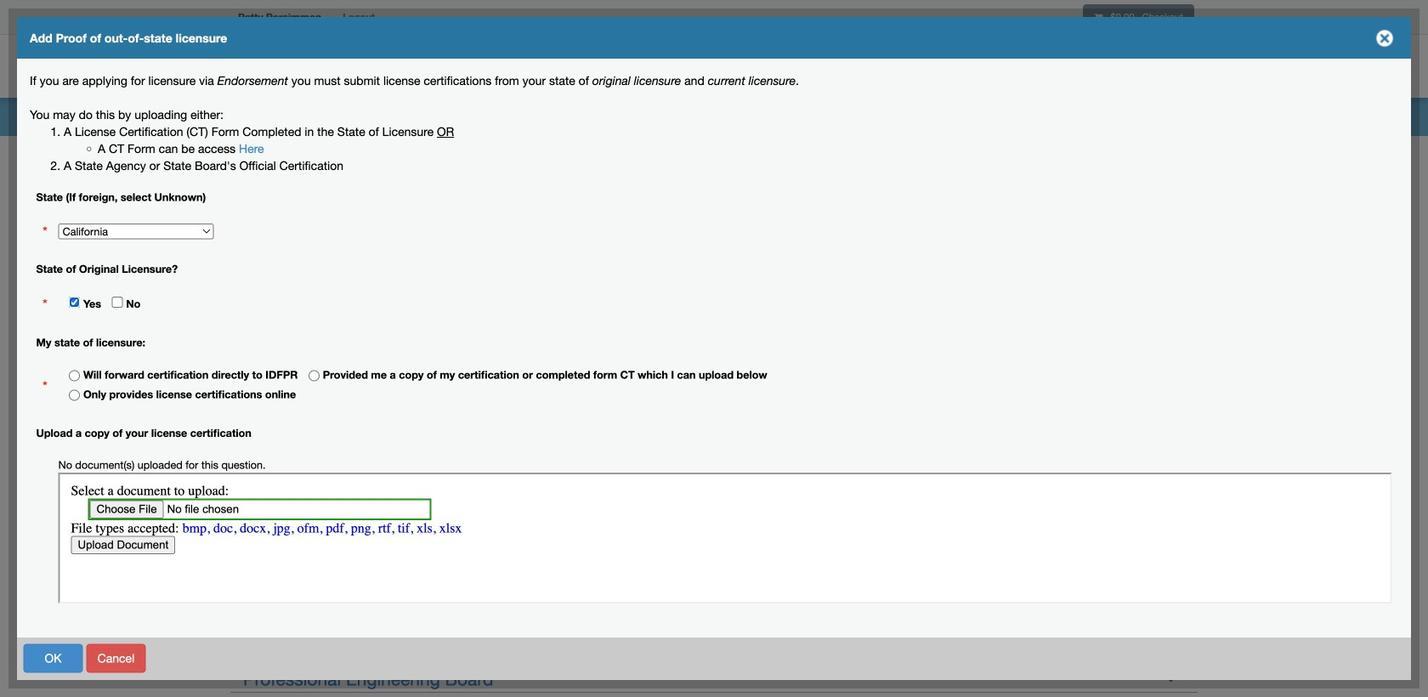 Task type: vqa. For each thing, say whether or not it's contained in the screenshot.
chevron down image
yes



Task type: describe. For each thing, give the bounding box(es) containing it.
illinois department of financial and professional regulation image
[[230, 38, 617, 93]]

shopping cart image
[[1095, 12, 1103, 22]]

1 chevron down image from the top
[[1163, 470, 1180, 488]]



Task type: locate. For each thing, give the bounding box(es) containing it.
chevron down image
[[1163, 470, 1180, 488], [1163, 667, 1180, 685]]

None checkbox
[[69, 297, 80, 308], [112, 297, 123, 308], [69, 297, 80, 308], [112, 297, 123, 308]]

1 vertical spatial chevron down image
[[1163, 667, 1180, 685]]

None button
[[23, 644, 83, 673], [86, 644, 146, 673], [245, 644, 313, 673], [317, 644, 364, 673], [1287, 644, 1393, 673], [23, 644, 83, 673], [86, 644, 146, 673], [245, 644, 313, 673], [317, 644, 364, 673], [1287, 644, 1393, 673]]

2 chevron down image from the top
[[1163, 667, 1180, 685]]

close window image
[[1372, 25, 1399, 52], [1372, 25, 1399, 52]]

None radio
[[69, 370, 80, 381]]

None radio
[[309, 370, 320, 381], [69, 390, 80, 401], [309, 370, 320, 381], [69, 390, 80, 401]]

0 vertical spatial chevron down image
[[1163, 470, 1180, 488]]



